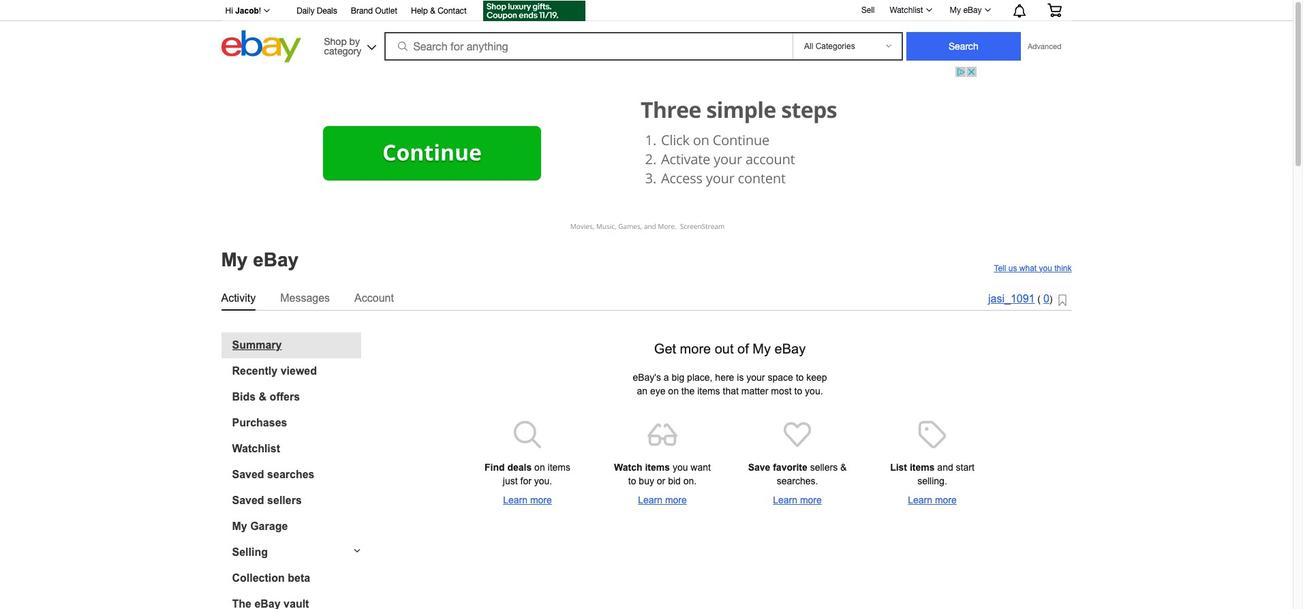 Task type: vqa. For each thing, say whether or not it's contained in the screenshot.
Find deals at the left bottom
yes



Task type: describe. For each thing, give the bounding box(es) containing it.
learn for to
[[638, 495, 663, 506]]

ebay's a big place, here is your space to keep an eye on the items that matter most to you.
[[633, 372, 828, 397]]

get the coupon image
[[483, 1, 586, 21]]

collection beta
[[232, 573, 310, 584]]

help & contact
[[411, 6, 467, 16]]

deals
[[317, 6, 337, 16]]

bids & offers
[[232, 391, 300, 403]]

list items
[[891, 462, 935, 473]]

you inside the you want to buy or bid on.
[[673, 462, 688, 473]]

hi
[[225, 6, 233, 16]]

watchlist link inside the 'account' navigation
[[883, 2, 939, 18]]

activity
[[221, 292, 256, 304]]

my inside the 'account' navigation
[[950, 5, 962, 15]]

more for and start selling.
[[936, 495, 957, 506]]

hi jacob !
[[225, 6, 261, 16]]

just
[[503, 476, 518, 487]]

my garage link
[[232, 521, 361, 533]]

you want to buy or bid on.
[[629, 462, 711, 487]]

items inside ebay's a big place, here is your space to keep an eye on the items that matter most to you.
[[698, 386, 721, 397]]

brand
[[351, 6, 373, 16]]

recently viewed
[[232, 365, 317, 377]]

viewed
[[281, 365, 317, 377]]

for
[[521, 476, 532, 487]]

jasi_1091 link
[[989, 294, 1036, 305]]

items for on items just for you.
[[548, 462, 571, 473]]

summary link
[[232, 339, 361, 352]]

purchases
[[232, 417, 287, 429]]

my ebay link
[[943, 2, 997, 18]]

collection
[[232, 573, 285, 584]]

my ebay inside the 'account' navigation
[[950, 5, 982, 15]]

save favorite
[[749, 462, 808, 473]]

Search for anything text field
[[386, 33, 790, 59]]

learn more link for to
[[612, 493, 714, 507]]

contact
[[438, 6, 467, 16]]

jasi_1091 ( 0 )
[[989, 294, 1053, 305]]

items for list items
[[910, 462, 935, 473]]

activity link
[[221, 289, 256, 307]]

1 horizontal spatial you
[[1040, 264, 1053, 273]]

advanced link
[[1022, 33, 1069, 60]]

my ebay main content
[[5, 66, 1288, 610]]

think
[[1055, 264, 1072, 273]]

the
[[682, 386, 695, 397]]

summary
[[232, 339, 282, 351]]

buy
[[639, 476, 655, 487]]

place,
[[687, 372, 713, 383]]

favorite
[[773, 462, 808, 473]]

tell us what you think link
[[995, 264, 1072, 273]]

account navigation
[[218, 0, 1072, 23]]

us
[[1009, 264, 1018, 273]]

more for on items just for you.
[[530, 495, 552, 506]]

saved for saved searches
[[232, 469, 264, 480]]

tell
[[995, 264, 1007, 273]]

get more out of my ebay
[[655, 341, 806, 356]]

)
[[1050, 294, 1053, 305]]

on inside on items just for you.
[[535, 462, 545, 473]]

collection beta link
[[232, 573, 361, 585]]

learn more link for searches.
[[747, 493, 849, 507]]

watchlist inside the 'account' navigation
[[890, 5, 924, 15]]

saved searches
[[232, 469, 315, 480]]

1 vertical spatial ebay
[[253, 249, 299, 271]]

1 vertical spatial to
[[795, 386, 803, 397]]

more left out
[[680, 341, 711, 356]]

outlet
[[375, 6, 398, 16]]

keep
[[807, 372, 828, 383]]

watchlist inside my ebay main content
[[232, 443, 280, 455]]

is
[[737, 372, 744, 383]]

on.
[[684, 476, 697, 487]]

learn for searches.
[[773, 495, 798, 506]]

your
[[747, 372, 766, 383]]

searches.
[[777, 476, 819, 487]]

sellers inside sellers & searches.
[[811, 462, 838, 473]]

watch items
[[614, 462, 670, 473]]

help & contact link
[[411, 4, 467, 19]]

my garage
[[232, 521, 288, 532]]

ebay inside the 'account' navigation
[[964, 5, 982, 15]]

daily deals link
[[297, 4, 337, 19]]

account
[[355, 292, 394, 304]]

learn more for to
[[638, 495, 687, 506]]

here
[[716, 372, 735, 383]]

selling.
[[918, 476, 948, 487]]

daily deals
[[297, 6, 337, 16]]

saved searches link
[[232, 469, 361, 481]]

0
[[1044, 294, 1050, 305]]

your shopping cart image
[[1047, 3, 1063, 17]]

out
[[715, 341, 734, 356]]

shop by category button
[[318, 30, 380, 60]]

you. inside on items just for you.
[[534, 476, 553, 487]]

shop by category
[[324, 36, 362, 56]]

0 vertical spatial to
[[796, 372, 804, 383]]

want
[[691, 462, 711, 473]]



Task type: locate. For each thing, give the bounding box(es) containing it.
account link
[[355, 289, 394, 307]]

none submit inside shop by category banner
[[907, 32, 1022, 61]]

my ebay inside main content
[[221, 249, 299, 271]]

learn more link down selling.
[[882, 493, 984, 507]]

4 learn more link from the left
[[882, 493, 984, 507]]

learn down selling.
[[909, 495, 933, 506]]

0 vertical spatial you.
[[805, 386, 824, 397]]

& inside the 'account' navigation
[[430, 6, 436, 16]]

my
[[950, 5, 962, 15], [221, 249, 248, 271], [753, 341, 771, 356], [232, 521, 247, 532]]

2 vertical spatial ebay
[[775, 341, 806, 356]]

1 vertical spatial watchlist link
[[232, 443, 361, 455]]

0 link
[[1044, 294, 1050, 305]]

recently viewed link
[[232, 365, 361, 377]]

more
[[680, 341, 711, 356], [530, 495, 552, 506], [666, 495, 687, 506], [801, 495, 822, 506], [936, 495, 957, 506]]

most
[[772, 386, 792, 397]]

advertisement region
[[316, 66, 978, 237]]

learn more down or
[[638, 495, 687, 506]]

learn more
[[503, 495, 552, 506], [638, 495, 687, 506], [773, 495, 822, 506], [909, 495, 957, 506]]

& for help
[[430, 6, 436, 16]]

1 vertical spatial watchlist
[[232, 443, 280, 455]]

sellers
[[811, 462, 838, 473], [267, 495, 302, 506]]

deals
[[508, 462, 532, 473]]

learn more for selling.
[[909, 495, 957, 506]]

on items just for you.
[[503, 462, 571, 487]]

beta
[[288, 573, 310, 584]]

eye
[[651, 386, 666, 397]]

0 vertical spatial watchlist
[[890, 5, 924, 15]]

saved up saved sellers
[[232, 469, 264, 480]]

category
[[324, 45, 362, 56]]

2 learn from the left
[[638, 495, 663, 506]]

get
[[655, 341, 677, 356]]

1 horizontal spatial watchlist
[[890, 5, 924, 15]]

you. down keep
[[805, 386, 824, 397]]

what
[[1020, 264, 1037, 273]]

(
[[1038, 294, 1041, 305]]

learn more down searches.
[[773, 495, 822, 506]]

make this page your my ebay homepage image
[[1059, 294, 1067, 307]]

1 vertical spatial sellers
[[267, 495, 302, 506]]

start
[[957, 462, 975, 473]]

list
[[891, 462, 908, 473]]

ebay
[[964, 5, 982, 15], [253, 249, 299, 271], [775, 341, 806, 356]]

big
[[672, 372, 685, 383]]

on down big
[[669, 386, 679, 397]]

more down searches.
[[801, 495, 822, 506]]

my ebay
[[950, 5, 982, 15], [221, 249, 299, 271]]

daily
[[297, 6, 315, 16]]

garage
[[250, 521, 288, 532]]

sellers & searches.
[[777, 462, 847, 487]]

learn for just
[[503, 495, 528, 506]]

to right most
[[795, 386, 803, 397]]

more down selling.
[[936, 495, 957, 506]]

2 horizontal spatial &
[[841, 462, 847, 473]]

sellers up searches.
[[811, 462, 838, 473]]

help
[[411, 6, 428, 16]]

4 learn from the left
[[909, 495, 933, 506]]

you up the bid
[[673, 462, 688, 473]]

1 vertical spatial on
[[535, 462, 545, 473]]

an
[[637, 386, 648, 397]]

saved sellers
[[232, 495, 302, 506]]

0 horizontal spatial on
[[535, 462, 545, 473]]

learn down buy
[[638, 495, 663, 506]]

2 learn more link from the left
[[612, 493, 714, 507]]

2 vertical spatial &
[[841, 462, 847, 473]]

learn more for just
[[503, 495, 552, 506]]

& inside sellers & searches.
[[841, 462, 847, 473]]

1 vertical spatial saved
[[232, 495, 264, 506]]

matter
[[742, 386, 769, 397]]

learn more link for just
[[477, 493, 579, 507]]

items right "deals"
[[548, 462, 571, 473]]

watchlist right sell
[[890, 5, 924, 15]]

learn more for searches.
[[773, 495, 822, 506]]

you. right for
[[534, 476, 553, 487]]

brand outlet link
[[351, 4, 398, 19]]

!
[[259, 6, 261, 16]]

space
[[768, 372, 794, 383]]

3 learn more from the left
[[773, 495, 822, 506]]

selling button
[[221, 547, 361, 559]]

0 horizontal spatial my ebay
[[221, 249, 299, 271]]

bids
[[232, 391, 256, 403]]

3 learn more link from the left
[[747, 493, 849, 507]]

brand outlet
[[351, 6, 398, 16]]

learn more link down or
[[612, 493, 714, 507]]

1 horizontal spatial you.
[[805, 386, 824, 397]]

watchlist link down purchases link
[[232, 443, 361, 455]]

to inside the you want to buy or bid on.
[[629, 476, 637, 487]]

jacob
[[235, 6, 259, 16]]

items up selling.
[[910, 462, 935, 473]]

1 vertical spatial you
[[673, 462, 688, 473]]

more down the bid
[[666, 495, 687, 506]]

saved sellers link
[[232, 495, 361, 507]]

0 vertical spatial saved
[[232, 469, 264, 480]]

saved
[[232, 469, 264, 480], [232, 495, 264, 506]]

saved up my garage
[[232, 495, 264, 506]]

learn for selling.
[[909, 495, 933, 506]]

0 vertical spatial sellers
[[811, 462, 838, 473]]

1 horizontal spatial on
[[669, 386, 679, 397]]

& right favorite
[[841, 462, 847, 473]]

advanced
[[1028, 42, 1062, 50]]

items
[[698, 386, 721, 397], [548, 462, 571, 473], [645, 462, 670, 473], [910, 462, 935, 473]]

3 learn from the left
[[773, 495, 798, 506]]

learn more down for
[[503, 495, 552, 506]]

0 vertical spatial my ebay
[[950, 5, 982, 15]]

sell
[[862, 5, 875, 15]]

sell link
[[856, 5, 881, 15]]

learn more link for selling.
[[882, 493, 984, 507]]

& right bids
[[259, 391, 267, 403]]

learn down searches.
[[773, 495, 798, 506]]

saved for saved sellers
[[232, 495, 264, 506]]

learn more down selling.
[[909, 495, 957, 506]]

2 horizontal spatial ebay
[[964, 5, 982, 15]]

watchlist down purchases on the bottom left of the page
[[232, 443, 280, 455]]

0 horizontal spatial ebay
[[253, 249, 299, 271]]

1 horizontal spatial watchlist link
[[883, 2, 939, 18]]

2 learn more from the left
[[638, 495, 687, 506]]

ebay's
[[633, 372, 661, 383]]

None submit
[[907, 32, 1022, 61]]

watchlist link right sell
[[883, 2, 939, 18]]

2 vertical spatial to
[[629, 476, 637, 487]]

1 horizontal spatial my ebay
[[950, 5, 982, 15]]

1 horizontal spatial &
[[430, 6, 436, 16]]

2 saved from the top
[[232, 495, 264, 506]]

1 vertical spatial my ebay
[[221, 249, 299, 271]]

learn more link
[[477, 493, 579, 507], [612, 493, 714, 507], [747, 493, 849, 507], [882, 493, 984, 507]]

1 vertical spatial &
[[259, 391, 267, 403]]

shop
[[324, 36, 347, 47]]

1 learn more link from the left
[[477, 493, 579, 507]]

more down for
[[530, 495, 552, 506]]

1 learn more from the left
[[503, 495, 552, 506]]

0 vertical spatial ebay
[[964, 5, 982, 15]]

and
[[938, 462, 954, 473]]

searches
[[267, 469, 315, 480]]

learn more link down for
[[477, 493, 579, 507]]

watchlist link
[[883, 2, 939, 18], [232, 443, 361, 455]]

more for sellers & searches.
[[801, 495, 822, 506]]

1 vertical spatial you.
[[534, 476, 553, 487]]

items down place,
[[698, 386, 721, 397]]

you.
[[805, 386, 824, 397], [534, 476, 553, 487]]

items inside on items just for you.
[[548, 462, 571, 473]]

that
[[723, 386, 739, 397]]

4 learn more from the left
[[909, 495, 957, 506]]

0 horizontal spatial you
[[673, 462, 688, 473]]

0 vertical spatial watchlist link
[[883, 2, 939, 18]]

0 horizontal spatial watchlist
[[232, 443, 280, 455]]

you right what
[[1040, 264, 1053, 273]]

& right help
[[430, 6, 436, 16]]

you. inside ebay's a big place, here is your space to keep an eye on the items that matter most to you.
[[805, 386, 824, 397]]

messages link
[[280, 289, 330, 307]]

by
[[350, 36, 360, 47]]

to left keep
[[796, 372, 804, 383]]

0 vertical spatial you
[[1040, 264, 1053, 273]]

& for sellers
[[841, 462, 847, 473]]

1 saved from the top
[[232, 469, 264, 480]]

items for watch items
[[645, 462, 670, 473]]

0 horizontal spatial sellers
[[267, 495, 302, 506]]

& for bids
[[259, 391, 267, 403]]

learn down just
[[503, 495, 528, 506]]

0 horizontal spatial you.
[[534, 476, 553, 487]]

0 vertical spatial on
[[669, 386, 679, 397]]

messages
[[280, 292, 330, 304]]

1 learn from the left
[[503, 495, 528, 506]]

to down watch
[[629, 476, 637, 487]]

1 horizontal spatial ebay
[[775, 341, 806, 356]]

or
[[657, 476, 666, 487]]

0 horizontal spatial watchlist link
[[232, 443, 361, 455]]

shop by category banner
[[218, 0, 1072, 66]]

offers
[[270, 391, 300, 403]]

watchlist
[[890, 5, 924, 15], [232, 443, 280, 455]]

and start selling.
[[918, 462, 975, 487]]

you
[[1040, 264, 1053, 273], [673, 462, 688, 473]]

purchases link
[[232, 417, 361, 429]]

jasi_1091
[[989, 294, 1036, 305]]

sellers down searches at the left bottom
[[267, 495, 302, 506]]

selling
[[232, 547, 268, 558]]

learn more link down searches.
[[747, 493, 849, 507]]

0 vertical spatial &
[[430, 6, 436, 16]]

save
[[749, 462, 771, 473]]

0 horizontal spatial &
[[259, 391, 267, 403]]

1 horizontal spatial sellers
[[811, 462, 838, 473]]

items up or
[[645, 462, 670, 473]]

find deals
[[485, 462, 532, 473]]

on right "deals"
[[535, 462, 545, 473]]

on inside ebay's a big place, here is your space to keep an eye on the items that matter most to you.
[[669, 386, 679, 397]]

watch
[[614, 462, 643, 473]]

more for you want to buy or bid on.
[[666, 495, 687, 506]]

recently
[[232, 365, 278, 377]]



